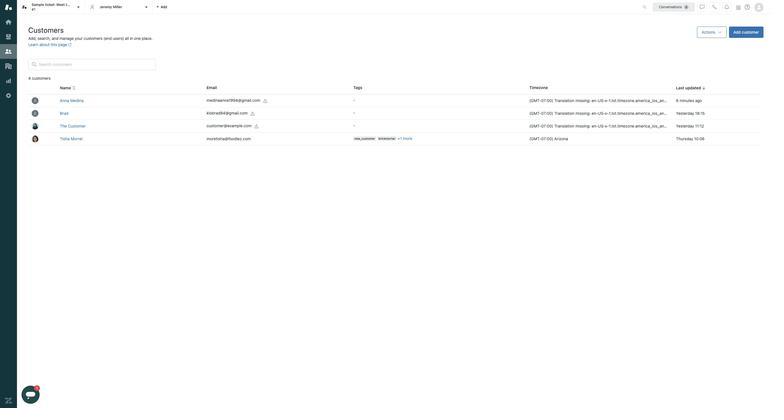 Task type: describe. For each thing, give the bounding box(es) containing it.
actions
[[702, 30, 716, 35]]

x- for yesterday 11:12
[[605, 124, 609, 129]]

missing: for (gmt-07:00) translation missing: en-us-x-1.txt.timezone.america_los_angeles yesterday 18:15
[[576, 111, 591, 116]]

customers
[[28, 26, 64, 34]]

tisha
[[60, 136, 70, 141]]

add
[[161, 5, 167, 9]]

admin image
[[5, 92, 12, 99]]

users)
[[113, 36, 124, 41]]

conversations button
[[653, 2, 695, 11]]

sample
[[32, 3, 44, 7]]

11:12
[[695, 124, 704, 129]]

one
[[134, 36, 141, 41]]

email
[[207, 85, 217, 90]]

actions button
[[697, 27, 727, 38]]

(gmt-07:00) translation missing: en-us-x-1.txt.timezone.america_los_angeles yesterday 18:15
[[530, 111, 705, 116]]

yesterday for yesterday 11:12
[[676, 124, 694, 129]]

get started image
[[5, 18, 12, 26]]

thursday 10:06
[[676, 136, 705, 141]]

thursday
[[676, 136, 693, 141]]

in
[[130, 36, 133, 41]]

last
[[676, 86, 685, 90]]

07:00) for (gmt-07:00) translation missing: en-us-x-1.txt.timezone.america_los_angeles yesterday 11:12
[[541, 124, 553, 129]]

10:06
[[695, 136, 705, 141]]

customers image
[[5, 48, 12, 55]]

missing: for (gmt-07:00) translation missing: en-us-x-1.txt.timezone.america_los_angeles yesterday 11:12
[[576, 124, 591, 129]]

07:00) for (gmt-07:00) translation missing: en-us-x-1.txt.timezone.america_los_angeles 6 minutes ago
[[541, 98, 553, 103]]

us- for (gmt-07:00) translation missing: en-us-x-1.txt.timezone.america_los_angeles yesterday 11:12
[[598, 124, 605, 129]]

timezone
[[530, 85, 548, 90]]

more
[[403, 136, 412, 141]]

anna medina link
[[60, 98, 84, 103]]

customers inside the customers add, search, and manage your customers (end users) all in one place.
[[84, 36, 103, 41]]

(gmt- for (gmt-07:00) translation missing: en-us-x-1.txt.timezone.america_los_angeles yesterday 18:15
[[530, 111, 541, 116]]

add
[[734, 30, 741, 35]]

translation for (gmt-07:00) translation missing: en-us-x-1.txt.timezone.america_los_angeles yesterday 18:15
[[555, 111, 575, 116]]

sample ticket: meet the ticket #1
[[32, 3, 82, 11]]

customers add, search, and manage your customers (end users) all in one place.
[[28, 26, 153, 41]]

zendesk image
[[5, 398, 12, 405]]

meet
[[56, 3, 65, 7]]

minutes
[[680, 98, 694, 103]]

customer
[[742, 30, 759, 35]]

anna medina
[[60, 98, 84, 103]]

4 customers
[[28, 76, 51, 81]]

(gmt-07:00) arizona
[[530, 136, 568, 141]]

unverified email image for medinaanna1994@gmail.com
[[263, 99, 268, 103]]

name
[[60, 86, 71, 90]]

your
[[75, 36, 83, 41]]

customer
[[68, 124, 86, 129]]

(opens in a new tab) image
[[67, 43, 72, 46]]

x- for yesterday 18:15
[[605, 111, 609, 116]]

(gmt- for (gmt-07:00) translation missing: en-us-x-1.txt.timezone.america_los_angeles yesterday 11:12
[[530, 124, 541, 129]]

zendesk support image
[[5, 4, 12, 11]]

moretisha@foodlez.com
[[207, 136, 251, 141]]

conversations
[[659, 5, 682, 9]]

page
[[58, 42, 67, 47]]

last updated button
[[676, 86, 706, 91]]

organizations image
[[5, 63, 12, 70]]

button displays agent's chat status as invisible. image
[[700, 5, 705, 9]]

tags
[[353, 85, 362, 90]]

(gmt- for (gmt-07:00) arizona
[[530, 136, 541, 141]]

ticket:
[[45, 3, 56, 7]]

the customer link
[[60, 124, 86, 129]]

add customer
[[734, 30, 759, 35]]

missing: for (gmt-07:00) translation missing: en-us-x-1.txt.timezone.america_los_angeles 6 minutes ago
[[576, 98, 591, 103]]

learn about this page
[[28, 42, 67, 47]]

ago
[[696, 98, 702, 103]]

name button
[[60, 86, 75, 91]]

(gmt-07:00) translation missing: en-us-x-1.txt.timezone.america_los_angeles 6 minutes ago
[[530, 98, 702, 103]]

close image inside the "jeremy miller" "tab"
[[144, 4, 149, 10]]

updated
[[686, 86, 701, 90]]

anna
[[60, 98, 69, 103]]

views image
[[5, 33, 12, 40]]

en- for (gmt-07:00) translation missing: en-us-x-1.txt.timezone.america_los_angeles yesterday 18:15
[[592, 111, 598, 116]]

klobrad84@gmail.com
[[207, 111, 248, 116]]

search,
[[38, 36, 51, 41]]

learn
[[28, 42, 38, 47]]

morrel
[[71, 136, 83, 141]]

(gmt-07:00) translation missing: en-us-x-1.txt.timezone.america_los_angeles yesterday 11:12
[[530, 124, 704, 129]]

brickmortar +1 more
[[379, 136, 412, 141]]



Task type: locate. For each thing, give the bounding box(es) containing it.
reporting image
[[5, 77, 12, 85]]

all
[[125, 36, 129, 41]]

unverified email image
[[263, 99, 268, 103], [251, 111, 255, 116], [255, 124, 259, 129]]

+1 more button
[[398, 136, 412, 141]]

0 vertical spatial customers
[[84, 36, 103, 41]]

(end
[[104, 36, 112, 41]]

us- down (gmt-07:00) translation missing: en-us-x-1.txt.timezone.america_los_angeles 6 minutes ago
[[598, 111, 605, 116]]

- for klobrad84@gmail.com
[[353, 110, 355, 115]]

x- up (gmt-07:00) translation missing: en-us-x-1.txt.timezone.america_los_angeles yesterday 18:15
[[605, 98, 609, 103]]

2 translation from the top
[[555, 111, 575, 116]]

en- for (gmt-07:00) translation missing: en-us-x-1.txt.timezone.america_los_angeles 6 minutes ago
[[592, 98, 598, 103]]

ticket
[[72, 3, 82, 7]]

get help image
[[745, 5, 750, 10]]

2 close image from the left
[[144, 4, 149, 10]]

#1
[[32, 7, 35, 11]]

1 vertical spatial customers
[[32, 76, 51, 81]]

missing:
[[576, 98, 591, 103], [576, 111, 591, 116], [576, 124, 591, 129]]

3 missing: from the top
[[576, 124, 591, 129]]

2 missing: from the top
[[576, 111, 591, 116]]

07:00) for (gmt-07:00) arizona
[[541, 136, 553, 141]]

jeremy miller
[[100, 5, 122, 9]]

0 horizontal spatial customers
[[32, 76, 51, 81]]

jeremy
[[100, 5, 112, 9]]

1 vertical spatial missing:
[[576, 111, 591, 116]]

last updated
[[676, 86, 701, 90]]

add,
[[28, 36, 37, 41]]

x- down (gmt-07:00) translation missing: en-us-x-1.txt.timezone.america_los_angeles 6 minutes ago
[[605, 111, 609, 116]]

customers right your
[[84, 36, 103, 41]]

2 vertical spatial 1.txt.timezone.america_los_angeles
[[609, 124, 674, 129]]

yesterday up thursday
[[676, 124, 694, 129]]

3 x- from the top
[[605, 124, 609, 129]]

2 vertical spatial -
[[353, 123, 355, 128]]

add button
[[153, 0, 171, 14]]

medina
[[70, 98, 84, 103]]

07:00) for (gmt-07:00) translation missing: en-us-x-1.txt.timezone.america_los_angeles yesterday 18:15
[[541, 111, 553, 116]]

4 07:00) from the top
[[541, 136, 553, 141]]

main element
[[0, 0, 17, 409]]

1 (gmt- from the top
[[530, 98, 541, 103]]

x- for 6 minutes ago
[[605, 98, 609, 103]]

6
[[676, 98, 679, 103]]

brad link
[[60, 111, 68, 116]]

en- for (gmt-07:00) translation missing: en-us-x-1.txt.timezone.america_los_angeles yesterday 11:12
[[592, 124, 598, 129]]

1.txt.timezone.america_los_angeles down (gmt-07:00) translation missing: en-us-x-1.txt.timezone.america_los_angeles yesterday 18:15
[[609, 124, 674, 129]]

2 yesterday from the top
[[676, 124, 694, 129]]

3 (gmt- from the top
[[530, 124, 541, 129]]

zendesk products image
[[737, 6, 741, 9]]

1.txt.timezone.america_los_angeles up (gmt-07:00) translation missing: en-us-x-1.txt.timezone.america_los_angeles yesterday 11:12
[[609, 111, 674, 116]]

4
[[28, 76, 31, 81]]

2 vertical spatial missing:
[[576, 124, 591, 129]]

+1
[[398, 136, 402, 141]]

close image left the add popup button
[[144, 4, 149, 10]]

1 horizontal spatial close image
[[144, 4, 149, 10]]

and
[[52, 36, 58, 41]]

1 vertical spatial en-
[[592, 111, 598, 116]]

0 vertical spatial x-
[[605, 98, 609, 103]]

1 close image from the left
[[76, 4, 81, 10]]

0 vertical spatial yesterday
[[676, 111, 694, 116]]

en- down (gmt-07:00) translation missing: en-us-x-1.txt.timezone.america_los_angeles yesterday 18:15
[[592, 124, 598, 129]]

us- up (gmt-07:00) translation missing: en-us-x-1.txt.timezone.america_los_angeles yesterday 18:15
[[598, 98, 605, 103]]

3 - from the top
[[353, 123, 355, 128]]

the
[[66, 3, 71, 7]]

2 (gmt- from the top
[[530, 111, 541, 116]]

new_customer
[[355, 137, 375, 141]]

1 - from the top
[[353, 98, 355, 102]]

translation
[[555, 98, 575, 103], [555, 111, 575, 116], [555, 124, 575, 129]]

1.txt.timezone.america_los_angeles
[[609, 98, 674, 103], [609, 111, 674, 116], [609, 124, 674, 129]]

07:00)
[[541, 98, 553, 103], [541, 111, 553, 116], [541, 124, 553, 129], [541, 136, 553, 141]]

1 07:00) from the top
[[541, 98, 553, 103]]

2 x- from the top
[[605, 111, 609, 116]]

about
[[39, 42, 50, 47]]

3 en- from the top
[[592, 124, 598, 129]]

0 horizontal spatial close image
[[76, 4, 81, 10]]

jeremy miller tab
[[85, 0, 153, 14]]

2 07:00) from the top
[[541, 111, 553, 116]]

us- down (gmt-07:00) translation missing: en-us-x-1.txt.timezone.america_los_angeles yesterday 18:15
[[598, 124, 605, 129]]

medinaanna1994@gmail.com
[[207, 98, 260, 103]]

1 horizontal spatial customers
[[84, 36, 103, 41]]

yesterday down minutes
[[676, 111, 694, 116]]

notifications image
[[725, 5, 729, 9]]

tabs tab list
[[17, 0, 637, 14]]

en- down (gmt-07:00) translation missing: en-us-x-1.txt.timezone.america_los_angeles 6 minutes ago
[[592, 111, 598, 116]]

2 vertical spatial unverified email image
[[255, 124, 259, 129]]

en- up (gmt-07:00) translation missing: en-us-x-1.txt.timezone.america_los_angeles yesterday 18:15
[[592, 98, 598, 103]]

1.txt.timezone.america_los_angeles for 6 minutes ago
[[609, 98, 674, 103]]

customers
[[84, 36, 103, 41], [32, 76, 51, 81]]

1 1.txt.timezone.america_los_angeles from the top
[[609, 98, 674, 103]]

brad
[[60, 111, 68, 116]]

yesterday
[[676, 111, 694, 116], [676, 124, 694, 129]]

manage
[[59, 36, 74, 41]]

-
[[353, 98, 355, 102], [353, 110, 355, 115], [353, 123, 355, 128]]

3 1.txt.timezone.america_los_angeles from the top
[[609, 124, 674, 129]]

18:15
[[695, 111, 705, 116]]

- for customer@example.com
[[353, 123, 355, 128]]

tisha morrel
[[60, 136, 83, 141]]

4 (gmt- from the top
[[530, 136, 541, 141]]

us-
[[598, 98, 605, 103], [598, 111, 605, 116], [598, 124, 605, 129]]

Search customers field
[[39, 62, 152, 67]]

2 us- from the top
[[598, 111, 605, 116]]

close image
[[76, 4, 81, 10], [144, 4, 149, 10]]

miller
[[113, 5, 122, 9]]

1 vertical spatial unverified email image
[[251, 111, 255, 116]]

1 vertical spatial translation
[[555, 111, 575, 116]]

1 en- from the top
[[592, 98, 598, 103]]

x-
[[605, 98, 609, 103], [605, 111, 609, 116], [605, 124, 609, 129]]

1 missing: from the top
[[576, 98, 591, 103]]

1.txt.timezone.america_los_angeles up (gmt-07:00) translation missing: en-us-x-1.txt.timezone.america_los_angeles yesterday 18:15
[[609, 98, 674, 103]]

0 vertical spatial missing:
[[576, 98, 591, 103]]

1 yesterday from the top
[[676, 111, 694, 116]]

arizona
[[555, 136, 568, 141]]

0 vertical spatial us-
[[598, 98, 605, 103]]

this
[[51, 42, 57, 47]]

translation for (gmt-07:00) translation missing: en-us-x-1.txt.timezone.america_los_angeles yesterday 11:12
[[555, 124, 575, 129]]

brickmortar
[[379, 137, 396, 141]]

the
[[60, 124, 67, 129]]

customers right 4
[[32, 76, 51, 81]]

1.txt.timezone.america_los_angeles for yesterday 18:15
[[609, 111, 674, 116]]

1 vertical spatial us-
[[598, 111, 605, 116]]

3 07:00) from the top
[[541, 124, 553, 129]]

(gmt-
[[530, 98, 541, 103], [530, 111, 541, 116], [530, 124, 541, 129], [530, 136, 541, 141]]

translation for (gmt-07:00) translation missing: en-us-x-1.txt.timezone.america_los_angeles 6 minutes ago
[[555, 98, 575, 103]]

the customer
[[60, 124, 86, 129]]

0 vertical spatial unverified email image
[[263, 99, 268, 103]]

1 vertical spatial 1.txt.timezone.america_los_angeles
[[609, 111, 674, 116]]

x- down (gmt-07:00) translation missing: en-us-x-1.txt.timezone.america_los_angeles yesterday 18:15
[[605, 124, 609, 129]]

2 vertical spatial translation
[[555, 124, 575, 129]]

tisha morrel link
[[60, 136, 83, 141]]

1 vertical spatial yesterday
[[676, 124, 694, 129]]

0 vertical spatial en-
[[592, 98, 598, 103]]

2 vertical spatial x-
[[605, 124, 609, 129]]

yesterday for yesterday 18:15
[[676, 111, 694, 116]]

0 vertical spatial translation
[[555, 98, 575, 103]]

3 us- from the top
[[598, 124, 605, 129]]

1 translation from the top
[[555, 98, 575, 103]]

unverified email image for klobrad84@gmail.com
[[251, 111, 255, 116]]

2 vertical spatial us-
[[598, 124, 605, 129]]

1 us- from the top
[[598, 98, 605, 103]]

- for medinaanna1994@gmail.com
[[353, 98, 355, 102]]

0 vertical spatial -
[[353, 98, 355, 102]]

add customer button
[[729, 27, 764, 38]]

1.txt.timezone.america_los_angeles for yesterday 11:12
[[609, 124, 674, 129]]

close image right the
[[76, 4, 81, 10]]

customer@example.com
[[207, 124, 252, 128]]

learn about this page link
[[28, 42, 72, 47]]

2 - from the top
[[353, 110, 355, 115]]

tab
[[17, 0, 85, 14]]

us- for (gmt-07:00) translation missing: en-us-x-1.txt.timezone.america_los_angeles yesterday 18:15
[[598, 111, 605, 116]]

2 vertical spatial en-
[[592, 124, 598, 129]]

3 translation from the top
[[555, 124, 575, 129]]

1 vertical spatial x-
[[605, 111, 609, 116]]

en-
[[592, 98, 598, 103], [592, 111, 598, 116], [592, 124, 598, 129]]

1 x- from the top
[[605, 98, 609, 103]]

2 1.txt.timezone.america_los_angeles from the top
[[609, 111, 674, 116]]

place.
[[142, 36, 153, 41]]

2 en- from the top
[[592, 111, 598, 116]]

unverified email image for customer@example.com
[[255, 124, 259, 129]]

us- for (gmt-07:00) translation missing: en-us-x-1.txt.timezone.america_los_angeles 6 minutes ago
[[598, 98, 605, 103]]

tab containing sample ticket: meet the ticket
[[17, 0, 85, 14]]

0 vertical spatial 1.txt.timezone.america_los_angeles
[[609, 98, 674, 103]]

(gmt- for (gmt-07:00) translation missing: en-us-x-1.txt.timezone.america_los_angeles 6 minutes ago
[[530, 98, 541, 103]]

1 vertical spatial -
[[353, 110, 355, 115]]



Task type: vqa. For each thing, say whether or not it's contained in the screenshot.
klobrad84@gmail.com
yes



